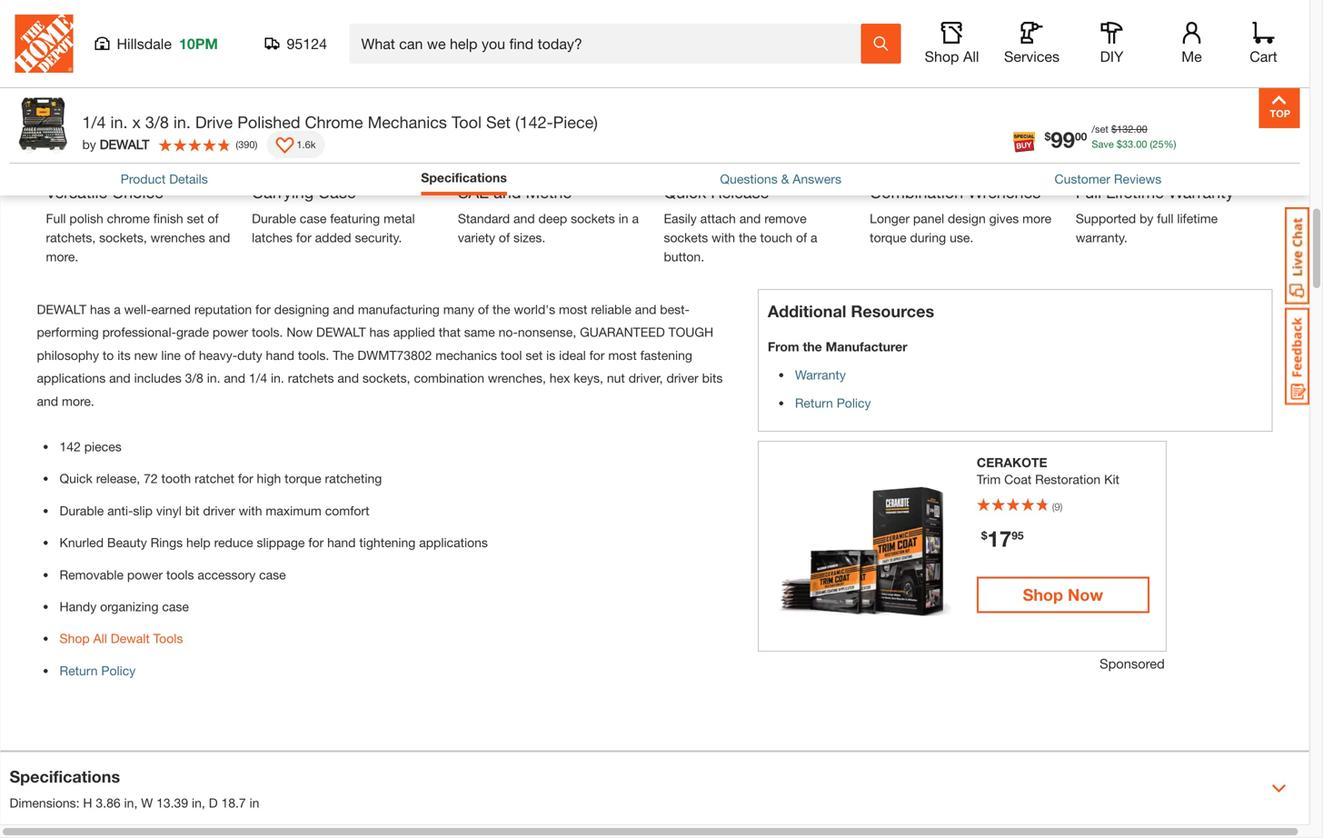 Task type: locate. For each thing, give the bounding box(es) containing it.
security.
[[355, 230, 402, 245]]

designing
[[274, 302, 330, 317]]

0 horizontal spatial full
[[46, 211, 66, 226]]

0 vertical spatial has
[[90, 302, 110, 317]]

0 horizontal spatial (
[[236, 138, 238, 150]]

in. left drive
[[174, 112, 191, 132]]

anti-
[[107, 503, 133, 518]]

lifetime
[[1107, 182, 1165, 202]]

2 horizontal spatial (
[[1151, 138, 1153, 150]]

handy
[[60, 599, 97, 614]]

1.6k
[[297, 138, 316, 150]]

1 vertical spatial applications
[[419, 535, 488, 550]]

) for ( 9 )
[[1061, 501, 1063, 513]]

1 vertical spatial torque
[[285, 471, 322, 486]]

0 vertical spatial set
[[187, 211, 204, 226]]

has
[[90, 302, 110, 317], [370, 325, 390, 340]]

warranty up lifetime
[[1169, 182, 1235, 202]]

deep
[[539, 211, 568, 226]]

0 vertical spatial with
[[712, 230, 736, 245]]

1 vertical spatial has
[[370, 325, 390, 340]]

return policy down shop all dewalt tools link
[[60, 663, 136, 678]]

the inside dewalt has a well-earned reputation for designing and manufacturing many of the world's most reliable and best- performing professional-grade power tools. now dewalt has applied that same no-nonsense, guaranteed tough philosophy to its new line of heavy-duty hand tools. the dwmt73802 mechanics tool set is ideal for most fastening applications and includes 3/8 in. and 1/4 in. ratchets and sockets, combination wrenches, hex keys, nut driver, driver bits and more.
[[493, 302, 511, 317]]

policy down shop all dewalt tools link
[[101, 663, 136, 678]]

most up nonsense,
[[559, 302, 588, 317]]

0 vertical spatial return policy
[[796, 396, 872, 411]]

warranty link
[[796, 367, 846, 382]]

0 vertical spatial more.
[[46, 249, 78, 264]]

sockets inside quick release easily attach and remove sockets with the touch of a button.
[[664, 230, 709, 245]]

0 vertical spatial now
[[287, 325, 313, 340]]

more.
[[46, 249, 78, 264], [62, 394, 94, 409]]

shop down 95
[[1024, 585, 1064, 605]]

0 horizontal spatial case
[[162, 599, 189, 614]]

1 horizontal spatial now
[[1068, 585, 1104, 605]]

set inside versatile choice full polish chrome finish set of ratchets, sockets, wrenches and more.
[[187, 211, 204, 226]]

standard
[[458, 211, 510, 226]]

warranty inside full lifetime warranty supported by full lifetime warranty.
[[1169, 182, 1235, 202]]

most down guaranteed
[[609, 348, 637, 363]]

trim coat restoration kit image
[[777, 456, 955, 633]]

torque
[[870, 230, 907, 245], [285, 471, 322, 486]]

0 horizontal spatial 3/8
[[145, 112, 169, 132]]

remove
[[765, 211, 807, 226]]

all left the services
[[964, 48, 980, 65]]

by left full
[[1140, 211, 1154, 226]]

dewalt
[[100, 137, 149, 152], [37, 302, 87, 317], [316, 325, 366, 340]]

more. up 142 at the left bottom of page
[[62, 394, 94, 409]]

a right the touch
[[811, 230, 818, 245]]

0 horizontal spatial sockets,
[[99, 230, 147, 245]]

a left well-
[[114, 302, 121, 317]]

hand right the duty
[[266, 348, 295, 363]]

all inside button
[[964, 48, 980, 65]]

1 , from the left
[[134, 796, 138, 811]]

torque inside the combination wrenches longer panel design gives more torque during use.
[[870, 230, 907, 245]]

00 right 33
[[1137, 138, 1148, 150]]

0 horizontal spatial dewalt
[[37, 302, 87, 317]]

applications down philosophy
[[37, 371, 106, 386]]

cerakote
[[977, 455, 1048, 470]]

0 horizontal spatial a
[[114, 302, 121, 317]]

with down attach
[[712, 230, 736, 245]]

full lifetime warranty supported by full lifetime warranty.
[[1076, 182, 1235, 245]]

policy
[[837, 396, 872, 411], [101, 663, 136, 678]]

power inside dewalt has a well-earned reputation for designing and manufacturing many of the world's most reliable and best- performing professional-grade power tools. now dewalt has applied that same no-nonsense, guaranteed tough philosophy to its new line of heavy-duty hand tools. the dwmt73802 mechanics tool set is ideal for most fastening applications and includes 3/8 in. and 1/4 in. ratchets and sockets, combination wrenches, hex keys, nut driver, driver bits and more.
[[213, 325, 248, 340]]

of left sizes.
[[499, 230, 510, 245]]

1 horizontal spatial 1/4
[[249, 371, 267, 386]]

1 vertical spatial the
[[493, 302, 511, 317]]

has left well-
[[90, 302, 110, 317]]

33
[[1123, 138, 1134, 150]]

in left the d
[[192, 796, 202, 811]]

1 horizontal spatial specifications
[[421, 170, 507, 185]]

carrying
[[252, 182, 314, 202]]

0 horizontal spatial set
[[187, 211, 204, 226]]

maximum
[[266, 503, 322, 518]]

warranty down from the manufacturer
[[796, 367, 846, 382]]

for up keys,
[[590, 348, 605, 363]]

durable up knurled on the left of page
[[60, 503, 104, 518]]

top button
[[1260, 87, 1301, 128]]

policy down warranty link in the right top of the page
[[837, 396, 872, 411]]

gives
[[990, 211, 1020, 226]]

1.6k button
[[267, 131, 325, 158]]

and down 'the'
[[338, 371, 359, 386]]

sockets, down dwmt73802
[[363, 371, 411, 386]]

0 vertical spatial applications
[[37, 371, 106, 386]]

has up dwmt73802
[[370, 325, 390, 340]]

return policy link down warranty link in the right top of the page
[[796, 396, 872, 411]]

earned
[[151, 302, 191, 317]]

all left dewalt at the bottom left of page
[[93, 631, 107, 646]]

0 horizontal spatial ,
[[134, 796, 138, 811]]

quick
[[664, 182, 707, 202], [60, 471, 93, 486]]

the left the touch
[[739, 230, 757, 245]]

9
[[1055, 501, 1061, 513]]

tool
[[452, 112, 482, 132]]

quick release, 72 tooth ratchet for high torque ratcheting
[[60, 471, 382, 486]]

1 vertical spatial with
[[239, 503, 262, 518]]

specifications up standard
[[421, 170, 507, 185]]

a
[[632, 211, 639, 226], [811, 230, 818, 245], [114, 302, 121, 317]]

1 vertical spatial return
[[60, 663, 98, 678]]

quick up easily
[[664, 182, 707, 202]]

most
[[559, 302, 588, 317], [609, 348, 637, 363]]

of right line
[[184, 348, 196, 363]]

by right product image
[[82, 137, 96, 152]]

95124
[[287, 35, 327, 52]]

1 vertical spatial return policy
[[60, 663, 136, 678]]

0 horizontal spatial shop
[[60, 631, 90, 646]]

sockets right deep
[[571, 211, 615, 226]]

25
[[1153, 138, 1165, 150]]

and inside versatile choice full polish chrome finish set of ratchets, sockets, wrenches and more.
[[209, 230, 230, 245]]

1 horizontal spatial policy
[[837, 396, 872, 411]]

( down restoration
[[1053, 501, 1055, 513]]

1 vertical spatial return policy link
[[60, 663, 136, 678]]

bits
[[703, 371, 723, 386]]

3/8 inside dewalt has a well-earned reputation for designing and manufacturing many of the world's most reliable and best- performing professional-grade power tools. now dewalt has applied that same no-nonsense, guaranteed tough philosophy to its new line of heavy-duty hand tools. the dwmt73802 mechanics tool set is ideal for most fastening applications and includes 3/8 in. and 1/4 in. ratchets and sockets, combination wrenches, hex keys, nut driver, driver bits and more.
[[185, 371, 204, 386]]

case inside carrying case durable case featuring metal latches for added security.
[[300, 211, 327, 226]]

in right 18.7
[[250, 796, 260, 811]]

1 vertical spatial sockets
[[664, 230, 709, 245]]

drive
[[195, 112, 233, 132]]

1 vertical spatial most
[[609, 348, 637, 363]]

of right finish
[[208, 211, 219, 226]]

2 horizontal spatial shop
[[1024, 585, 1064, 605]]

1 horizontal spatial quick
[[664, 182, 707, 202]]

$ left 95
[[982, 529, 988, 542]]

case up added
[[300, 211, 327, 226]]

) down restoration
[[1061, 501, 1063, 513]]

)
[[255, 138, 258, 150], [1061, 501, 1063, 513]]

0 vertical spatial driver
[[667, 371, 699, 386]]

1 horizontal spatial full
[[1076, 182, 1102, 202]]

0 vertical spatial dewalt
[[100, 137, 149, 152]]

1 horizontal spatial with
[[712, 230, 736, 245]]

1 horizontal spatial set
[[526, 348, 543, 363]]

0 horizontal spatial sockets
[[571, 211, 615, 226]]

0 horizontal spatial now
[[287, 325, 313, 340]]

0 vertical spatial specifications
[[421, 170, 507, 185]]

1 . from the top
[[1134, 123, 1137, 135]]

2 . from the top
[[1134, 138, 1137, 150]]

for left added
[[296, 230, 312, 245]]

live chat image
[[1286, 207, 1310, 305]]

variety of combination wrenches image
[[870, 0, 1058, 180]]

shop left the services
[[925, 48, 960, 65]]

applications
[[37, 371, 106, 386], [419, 535, 488, 550]]

from the manufacturer
[[768, 339, 908, 354]]

0 vertical spatial torque
[[870, 230, 907, 245]]

0 horizontal spatial return policy
[[60, 663, 136, 678]]

of up same
[[478, 302, 489, 317]]

torque down the longer at the right top of page
[[870, 230, 907, 245]]

return policy for right return policy link
[[796, 396, 872, 411]]

dewalt down x
[[100, 137, 149, 152]]

1 horizontal spatial (
[[1053, 501, 1055, 513]]

dewalt up performing on the left of the page
[[37, 302, 87, 317]]

72
[[144, 471, 158, 486]]

sockets inside sae and metric standard and deep sockets in a variety of sizes.
[[571, 211, 615, 226]]

1 vertical spatial driver
[[203, 503, 235, 518]]

set inside dewalt has a well-earned reputation for designing and manufacturing many of the world's most reliable and best- performing professional-grade power tools. now dewalt has applied that same no-nonsense, guaranteed tough philosophy to its new line of heavy-duty hand tools. the dwmt73802 mechanics tool set is ideal for most fastening applications and includes 3/8 in. and 1/4 in. ratchets and sockets, combination wrenches, hex keys, nut driver, driver bits and more.
[[526, 348, 543, 363]]

3/8 down heavy-
[[185, 371, 204, 386]]

return policy down warranty link in the right top of the page
[[796, 396, 872, 411]]

. down the 132
[[1134, 138, 1137, 150]]

. right /set
[[1134, 123, 1137, 135]]

polished
[[238, 112, 301, 132]]

with up the reduce
[[239, 503, 262, 518]]

0 horizontal spatial with
[[239, 503, 262, 518]]

1 horizontal spatial case
[[259, 567, 286, 582]]

0 horizontal spatial warranty
[[796, 367, 846, 382]]

driver inside dewalt has a well-earned reputation for designing and manufacturing many of the world's most reliable and best- performing professional-grade power tools. now dewalt has applied that same no-nonsense, guaranteed tough philosophy to its new line of heavy-duty hand tools. the dwmt73802 mechanics tool set is ideal for most fastening applications and includes 3/8 in. and 1/4 in. ratchets and sockets, combination wrenches, hex keys, nut driver, driver bits and more.
[[667, 371, 699, 386]]

power down reputation at left top
[[213, 325, 248, 340]]

full up the supported
[[1076, 182, 1102, 202]]

now inside dewalt has a well-earned reputation for designing and manufacturing many of the world's most reliable and best- performing professional-grade power tools. now dewalt has applied that same no-nonsense, guaranteed tough philosophy to its new line of heavy-duty hand tools. the dwmt73802 mechanics tool set is ideal for most fastening applications and includes 3/8 in. and 1/4 in. ratchets and sockets, combination wrenches, hex keys, nut driver, driver bits and more.
[[287, 325, 313, 340]]

dewalt up 'the'
[[316, 325, 366, 340]]

sockets up button.
[[664, 230, 709, 245]]

1 vertical spatial 3/8
[[185, 371, 204, 386]]

tightening
[[360, 535, 416, 550]]

keys,
[[574, 371, 604, 386]]

set left 'is'
[[526, 348, 543, 363]]

hand down comfort
[[327, 535, 356, 550]]

0 horizontal spatial tools.
[[252, 325, 283, 340]]

( for ( 9 )
[[1053, 501, 1055, 513]]

more. inside versatile choice full polish chrome finish set of ratchets, sockets, wrenches and more.
[[46, 249, 78, 264]]

1/4 up by dewalt
[[82, 112, 106, 132]]

reduce
[[214, 535, 253, 550]]

1 vertical spatial tools.
[[298, 348, 329, 363]]

1 horizontal spatial 3/8
[[185, 371, 204, 386]]

the right from
[[803, 339, 823, 354]]

00 right the 132
[[1137, 123, 1148, 135]]

full
[[1158, 211, 1174, 226]]

return down warranty link in the right top of the page
[[796, 396, 834, 411]]

1 vertical spatial hand
[[327, 535, 356, 550]]

1 vertical spatial warranty
[[796, 367, 846, 382]]

reputation
[[194, 302, 252, 317]]

00 left /set
[[1076, 130, 1088, 143]]

1/4 down the duty
[[249, 371, 267, 386]]

chrome
[[305, 112, 363, 132]]

case down knurled beauty rings help reduce slippage for hand tightening applications
[[259, 567, 286, 582]]

1 vertical spatial a
[[811, 230, 818, 245]]

ratchet head with quick release button image
[[664, 0, 852, 180]]

0 vertical spatial most
[[559, 302, 588, 317]]

10pm
[[179, 35, 218, 52]]

torque for wrenches
[[870, 230, 907, 245]]

the up no-
[[493, 302, 511, 317]]

return policy link down shop all dewalt tools link
[[60, 663, 136, 678]]

0 horizontal spatial 1/4
[[82, 112, 106, 132]]

/set
[[1092, 123, 1109, 135]]

$ left /set
[[1045, 130, 1051, 143]]

0 horizontal spatial the
[[493, 302, 511, 317]]

cerakote trim coat restoration kit
[[977, 455, 1120, 487]]

1 horizontal spatial shop
[[925, 48, 960, 65]]

the
[[333, 348, 354, 363]]

hillsdale
[[117, 35, 172, 52]]

of inside versatile choice full polish chrome finish set of ratchets, sockets, wrenches and more.
[[208, 211, 219, 226]]

shop down handy in the bottom left of the page
[[60, 631, 90, 646]]

manufacturer
[[826, 339, 908, 354]]

specifications inside specifications dimensions: h 3.86 in , w 13.39 in , d 18.7 in
[[10, 767, 120, 787]]

dewalt has a well-earned reputation for designing and manufacturing many of the world's most reliable and best- performing professional-grade power tools. now dewalt has applied that same no-nonsense, guaranteed tough philosophy to its new line of heavy-duty hand tools. the dwmt73802 mechanics tool set is ideal for most fastening applications and includes 3/8 in. and 1/4 in. ratchets and sockets, combination wrenches, hex keys, nut driver, driver bits and more.
[[37, 302, 723, 409]]

power left tools
[[127, 567, 163, 582]]

1 horizontal spatial durable
[[252, 211, 296, 226]]

and down philosophy
[[37, 394, 58, 409]]

new
[[134, 348, 158, 363]]

1/4 in. x 3/8 in. drive polished chrome mechanics tool set (142-piece)
[[82, 112, 598, 132]]

customer reviews button
[[1055, 169, 1162, 189], [1055, 169, 1162, 189]]

in left easily
[[619, 211, 629, 226]]

0 vertical spatial quick
[[664, 182, 707, 202]]

with inside quick release easily attach and remove sockets with the touch of a button.
[[712, 230, 736, 245]]

1 horizontal spatial )
[[1061, 501, 1063, 513]]

1 horizontal spatial return policy
[[796, 396, 872, 411]]

combination
[[414, 371, 485, 386]]

button.
[[664, 249, 705, 264]]

and left best-
[[635, 302, 657, 317]]

1 horizontal spatial sockets
[[664, 230, 709, 245]]

and right wrenches
[[209, 230, 230, 245]]

1 horizontal spatial all
[[964, 48, 980, 65]]

What can we help you find today? search field
[[361, 25, 861, 63]]

of inside sae and metric standard and deep sockets in a variety of sizes.
[[499, 230, 510, 245]]

2 horizontal spatial the
[[803, 339, 823, 354]]

0 vertical spatial warranty
[[1169, 182, 1235, 202]]

0 horizontal spatial all
[[93, 631, 107, 646]]

0 vertical spatial durable
[[252, 211, 296, 226]]

shop inside button
[[925, 48, 960, 65]]

&
[[782, 171, 790, 186]]

driver down fastening
[[667, 371, 699, 386]]

policy for the leftmost return policy link
[[101, 663, 136, 678]]

$ inside $ 17 95 shop now
[[982, 529, 988, 542]]

0 vertical spatial policy
[[837, 396, 872, 411]]

1 vertical spatial by
[[1140, 211, 1154, 226]]

tools. up the duty
[[252, 325, 283, 340]]

sockets, inside dewalt has a well-earned reputation for designing and manufacturing many of the world's most reliable and best- performing professional-grade power tools. now dewalt has applied that same no-nonsense, guaranteed tough philosophy to its new line of heavy-duty hand tools. the dwmt73802 mechanics tool set is ideal for most fastening applications and includes 3/8 in. and 1/4 in. ratchets and sockets, combination wrenches, hex keys, nut driver, driver bits and more.
[[363, 371, 411, 386]]

0 vertical spatial tools.
[[252, 325, 283, 340]]

tools. up ratchets
[[298, 348, 329, 363]]

details
[[169, 171, 208, 186]]

now down designing in the top left of the page
[[287, 325, 313, 340]]

0 vertical spatial power
[[213, 325, 248, 340]]

0 vertical spatial a
[[632, 211, 639, 226]]

of down remove
[[797, 230, 808, 245]]

( inside /set $ 132 . 00 save $ 33 . 00 ( 25 %)
[[1151, 138, 1153, 150]]

%)
[[1165, 138, 1177, 150]]

2 , from the left
[[202, 796, 205, 811]]

0 horizontal spatial return
[[60, 663, 98, 678]]

1 horizontal spatial warranty
[[1169, 182, 1235, 202]]

save
[[1092, 138, 1115, 150]]

( down polished
[[236, 138, 238, 150]]

return policy link
[[796, 396, 872, 411], [60, 663, 136, 678]]

0 vertical spatial all
[[964, 48, 980, 65]]

full up ratchets, on the top left
[[46, 211, 66, 226]]

the inside quick release easily attach and remove sockets with the touch of a button.
[[739, 230, 757, 245]]

duty
[[237, 348, 262, 363]]

1 horizontal spatial power
[[213, 325, 248, 340]]

, left w
[[134, 796, 138, 811]]

(
[[1151, 138, 1153, 150], [236, 138, 238, 150], [1053, 501, 1055, 513]]

a inside sae and metric standard and deep sockets in a variety of sizes.
[[632, 211, 639, 226]]

1 horizontal spatial driver
[[667, 371, 699, 386]]

driver,
[[629, 371, 663, 386]]

that
[[439, 325, 461, 340]]

shop all
[[925, 48, 980, 65]]

0 vertical spatial case
[[300, 211, 327, 226]]

1 vertical spatial .
[[1134, 138, 1137, 150]]

driver right bit
[[203, 503, 235, 518]]

0 vertical spatial .
[[1134, 123, 1137, 135]]

1 horizontal spatial return
[[796, 396, 834, 411]]

1 horizontal spatial by
[[1140, 211, 1154, 226]]

ratchet
[[195, 471, 235, 486]]

torque up maximum
[[285, 471, 322, 486]]

specifications button
[[421, 168, 507, 191], [421, 168, 507, 187]]

specifications for specifications dimensions: h 3.86 in , w 13.39 in , d 18.7 in
[[10, 767, 120, 787]]

1 vertical spatial now
[[1068, 585, 1104, 605]]

quick inside quick release easily attach and remove sockets with the touch of a button.
[[664, 182, 707, 202]]

0 horizontal spatial quick
[[60, 471, 93, 486]]

0 horizontal spatial durable
[[60, 503, 104, 518]]

$ down the 132
[[1117, 138, 1123, 150]]

return for right return policy link
[[796, 396, 834, 411]]

0 vertical spatial sockets
[[571, 211, 615, 226]]

( left %)
[[1151, 138, 1153, 150]]

performing
[[37, 325, 99, 340]]

0 vertical spatial hand
[[266, 348, 295, 363]]

metric
[[526, 182, 572, 202]]

, left the d
[[202, 796, 205, 811]]

2 horizontal spatial a
[[811, 230, 818, 245]]

1 vertical spatial policy
[[101, 663, 136, 678]]

3/8 right x
[[145, 112, 169, 132]]

power
[[213, 325, 248, 340], [127, 567, 163, 582]]

a left easily
[[632, 211, 639, 226]]

tools
[[166, 567, 194, 582]]

durable inside carrying case durable case featuring metal latches for added security.
[[252, 211, 296, 226]]

) for ( 390 )
[[255, 138, 258, 150]]

a inside quick release easily attach and remove sockets with the touch of a button.
[[811, 230, 818, 245]]

now up "sponsored"
[[1068, 585, 1104, 605]]

sockets, down chrome
[[99, 230, 147, 245]]

specifications up dimensions:
[[10, 767, 120, 787]]



Task type: vqa. For each thing, say whether or not it's contained in the screenshot.
Now
yes



Task type: describe. For each thing, give the bounding box(es) containing it.
and down its
[[109, 371, 131, 386]]

removable
[[60, 567, 124, 582]]

high
[[257, 471, 281, 486]]

customer reviews
[[1055, 171, 1162, 186]]

open case displaying mechanics tools image
[[46, 0, 234, 180]]

1 horizontal spatial has
[[370, 325, 390, 340]]

$ inside $ 99 00
[[1045, 130, 1051, 143]]

and right sae
[[494, 182, 522, 202]]

questions
[[721, 171, 778, 186]]

quick release easily attach and remove sockets with the touch of a button.
[[664, 182, 818, 264]]

0 vertical spatial by
[[82, 137, 96, 152]]

case
[[318, 182, 356, 202]]

product
[[121, 171, 166, 186]]

132
[[1118, 123, 1134, 135]]

in. left x
[[110, 112, 128, 132]]

18.7
[[221, 796, 246, 811]]

shop inside $ 17 95 shop now
[[1024, 585, 1064, 605]]

2 vertical spatial case
[[162, 599, 189, 614]]

set
[[486, 112, 511, 132]]

no-
[[499, 325, 518, 340]]

policy for right return policy link
[[837, 396, 872, 411]]

and right designing in the top left of the page
[[333, 302, 355, 317]]

of inside quick release easily attach and remove sockets with the touch of a button.
[[797, 230, 808, 245]]

me button
[[1163, 22, 1222, 65]]

( for ( 390 )
[[236, 138, 238, 150]]

coat
[[1005, 472, 1032, 487]]

mechanics
[[436, 348, 497, 363]]

0 vertical spatial 3/8
[[145, 112, 169, 132]]

for left high
[[238, 471, 253, 486]]

attach
[[701, 211, 736, 226]]

and up sizes.
[[514, 211, 535, 226]]

specifications for specifications
[[421, 170, 507, 185]]

from
[[768, 339, 800, 354]]

for right slippage
[[309, 535, 324, 550]]

durable anti-slip vinyl bit driver with maximum comfort
[[60, 503, 370, 518]]

w
[[141, 796, 153, 811]]

all for shop all dewalt tools
[[93, 631, 107, 646]]

standard and deep sckets with ratchet handle image
[[458, 0, 646, 180]]

diy button
[[1083, 22, 1142, 65]]

full inside versatile choice full polish chrome finish set of ratchets, sockets, wrenches and more.
[[46, 211, 66, 226]]

product image image
[[14, 96, 73, 155]]

/set $ 132 . 00 save $ 33 . 00 ( 25 %)
[[1092, 123, 1177, 150]]

1 vertical spatial case
[[259, 567, 286, 582]]

in inside sae and metric standard and deep sockets in a variety of sizes.
[[619, 211, 629, 226]]

chrome
[[107, 211, 150, 226]]

to
[[103, 348, 114, 363]]

ratchets
[[288, 371, 334, 386]]

versatile
[[46, 182, 107, 202]]

sockets, inside versatile choice full polish chrome finish set of ratchets, sockets, wrenches and more.
[[99, 230, 147, 245]]

supported
[[1076, 211, 1137, 226]]

sockets for metric
[[571, 211, 615, 226]]

caret image
[[1273, 782, 1287, 796]]

99
[[1051, 126, 1076, 152]]

vinyl
[[156, 503, 182, 518]]

for inside carrying case durable case featuring metal latches for added security.
[[296, 230, 312, 245]]

quick for release,
[[60, 471, 93, 486]]

display image
[[276, 137, 294, 155]]

0 horizontal spatial most
[[559, 302, 588, 317]]

full lifetime warranty icon image
[[1076, 0, 1264, 180]]

0 horizontal spatial return policy link
[[60, 663, 136, 678]]

sockets for easily
[[664, 230, 709, 245]]

wrenches,
[[488, 371, 546, 386]]

the home depot logo image
[[15, 15, 73, 73]]

shop for shop all dewalt tools
[[60, 631, 90, 646]]

dimensions:
[[10, 796, 80, 811]]

by inside full lifetime warranty supported by full lifetime warranty.
[[1140, 211, 1154, 226]]

tools
[[153, 631, 183, 646]]

knurled
[[60, 535, 104, 550]]

in left w
[[124, 796, 134, 811]]

and inside quick release easily attach and remove sockets with the touch of a button.
[[740, 211, 761, 226]]

nonsense,
[[518, 325, 577, 340]]

1 horizontal spatial dewalt
[[100, 137, 149, 152]]

well-
[[124, 302, 151, 317]]

return policy for the leftmost return policy link
[[60, 663, 136, 678]]

all for shop all
[[964, 48, 980, 65]]

many
[[444, 302, 475, 317]]

accessory
[[198, 567, 256, 582]]

0 horizontal spatial driver
[[203, 503, 235, 518]]

rings
[[151, 535, 183, 550]]

best-
[[660, 302, 690, 317]]

tooth
[[161, 471, 191, 486]]

shop now button
[[977, 577, 1150, 613]]

use.
[[950, 230, 974, 245]]

in. down heavy-
[[207, 371, 221, 386]]

1 horizontal spatial hand
[[327, 535, 356, 550]]

ideal
[[559, 348, 586, 363]]

applications inside dewalt has a well-earned reputation for designing and manufacturing many of the world's most reliable and best- performing professional-grade power tools. now dewalt has applied that same no-nonsense, guaranteed tough philosophy to its new line of heavy-duty hand tools. the dwmt73802 mechanics tool set is ideal for most fastening applications and includes 3/8 in. and 1/4 in. ratchets and sockets, combination wrenches, hex keys, nut driver, driver bits and more.
[[37, 371, 106, 386]]

warranty.
[[1076, 230, 1128, 245]]

and down the duty
[[224, 371, 246, 386]]

a inside dewalt has a well-earned reputation for designing and manufacturing many of the world's most reliable and best- performing professional-grade power tools. now dewalt has applied that same no-nonsense, guaranteed tough philosophy to its new line of heavy-duty hand tools. the dwmt73802 mechanics tool set is ideal for most fastening applications and includes 3/8 in. and 1/4 in. ratchets and sockets, combination wrenches, hex keys, nut driver, driver bits and more.
[[114, 302, 121, 317]]

reviews
[[1115, 171, 1162, 186]]

0 vertical spatial 1/4
[[82, 112, 106, 132]]

1 horizontal spatial return policy link
[[796, 396, 872, 411]]

1 horizontal spatial applications
[[419, 535, 488, 550]]

0 horizontal spatial power
[[127, 567, 163, 582]]

h
[[83, 796, 92, 811]]

same
[[464, 325, 495, 340]]

removable power tools accessory case
[[60, 567, 286, 582]]

hand inside dewalt has a well-earned reputation for designing and manufacturing many of the world's most reliable and best- performing professional-grade power tools. now dewalt has applied that same no-nonsense, guaranteed tough philosophy to its new line of heavy-duty hand tools. the dwmt73802 mechanics tool set is ideal for most fastening applications and includes 3/8 in. and 1/4 in. ratchets and sockets, combination wrenches, hex keys, nut driver, driver bits and more.
[[266, 348, 295, 363]]

wrenches
[[969, 182, 1041, 202]]

95124 button
[[265, 35, 328, 53]]

d
[[209, 796, 218, 811]]

2 horizontal spatial dewalt
[[316, 325, 366, 340]]

for left designing in the top left of the page
[[256, 302, 271, 317]]

return for the leftmost return policy link
[[60, 663, 98, 678]]

easily
[[664, 211, 697, 226]]

sizes.
[[514, 230, 546, 245]]

1/4 inside dewalt has a well-earned reputation for designing and manufacturing many of the world's most reliable and best- performing professional-grade power tools. now dewalt has applied that same no-nonsense, guaranteed tough philosophy to its new line of heavy-duty hand tools. the dwmt73802 mechanics tool set is ideal for most fastening applications and includes 3/8 in. and 1/4 in. ratchets and sockets, combination wrenches, hex keys, nut driver, driver bits and more.
[[249, 371, 267, 386]]

by dewalt
[[82, 137, 149, 152]]

sponsored
[[1100, 656, 1166, 672]]

2 vertical spatial the
[[803, 339, 823, 354]]

95
[[1012, 529, 1024, 542]]

1 vertical spatial durable
[[60, 503, 104, 518]]

panel
[[914, 211, 945, 226]]

$ right /set
[[1112, 123, 1118, 135]]

tool
[[501, 348, 522, 363]]

(142-
[[516, 112, 553, 132]]

services
[[1005, 48, 1060, 65]]

versatile choice full polish chrome finish set of ratchets, sockets, wrenches and more.
[[46, 182, 230, 264]]

quick for release
[[664, 182, 707, 202]]

release,
[[96, 471, 140, 486]]

feedback link image
[[1286, 307, 1310, 406]]

professional-
[[102, 325, 176, 340]]

hex
[[550, 371, 570, 386]]

diy
[[1101, 48, 1124, 65]]

1 horizontal spatial most
[[609, 348, 637, 363]]

featuring
[[330, 211, 380, 226]]

latches
[[252, 230, 293, 245]]

comfort
[[325, 503, 370, 518]]

more. inside dewalt has a well-earned reputation for designing and manufacturing many of the world's most reliable and best- performing professional-grade power tools. now dewalt has applied that same no-nonsense, guaranteed tough philosophy to its new line of heavy-duty hand tools. the dwmt73802 mechanics tool set is ideal for most fastening applications and includes 3/8 in. and 1/4 in. ratchets and sockets, combination wrenches, hex keys, nut driver, driver bits and more.
[[62, 394, 94, 409]]

wrenches
[[151, 230, 205, 245]]

resources
[[852, 301, 935, 321]]

answers
[[793, 171, 842, 186]]

finish
[[153, 211, 183, 226]]

during
[[911, 230, 947, 245]]

now inside $ 17 95 shop now
[[1068, 585, 1104, 605]]

torque for release,
[[285, 471, 322, 486]]

fastening
[[641, 348, 693, 363]]

design
[[948, 211, 986, 226]]

carrying case with miscellaneous tools image
[[252, 0, 440, 180]]

world's
[[514, 302, 556, 317]]

full inside full lifetime warranty supported by full lifetime warranty.
[[1076, 182, 1102, 202]]

dwmt73802
[[358, 348, 432, 363]]

142 pieces
[[60, 439, 122, 454]]

longer
[[870, 211, 910, 226]]

lifetime
[[1178, 211, 1219, 226]]

1 horizontal spatial tools.
[[298, 348, 329, 363]]

metal
[[384, 211, 415, 226]]

00 inside $ 99 00
[[1076, 130, 1088, 143]]

shop for shop all
[[925, 48, 960, 65]]

in. left ratchets
[[271, 371, 284, 386]]

touch
[[761, 230, 793, 245]]

shop all button
[[923, 22, 982, 65]]



